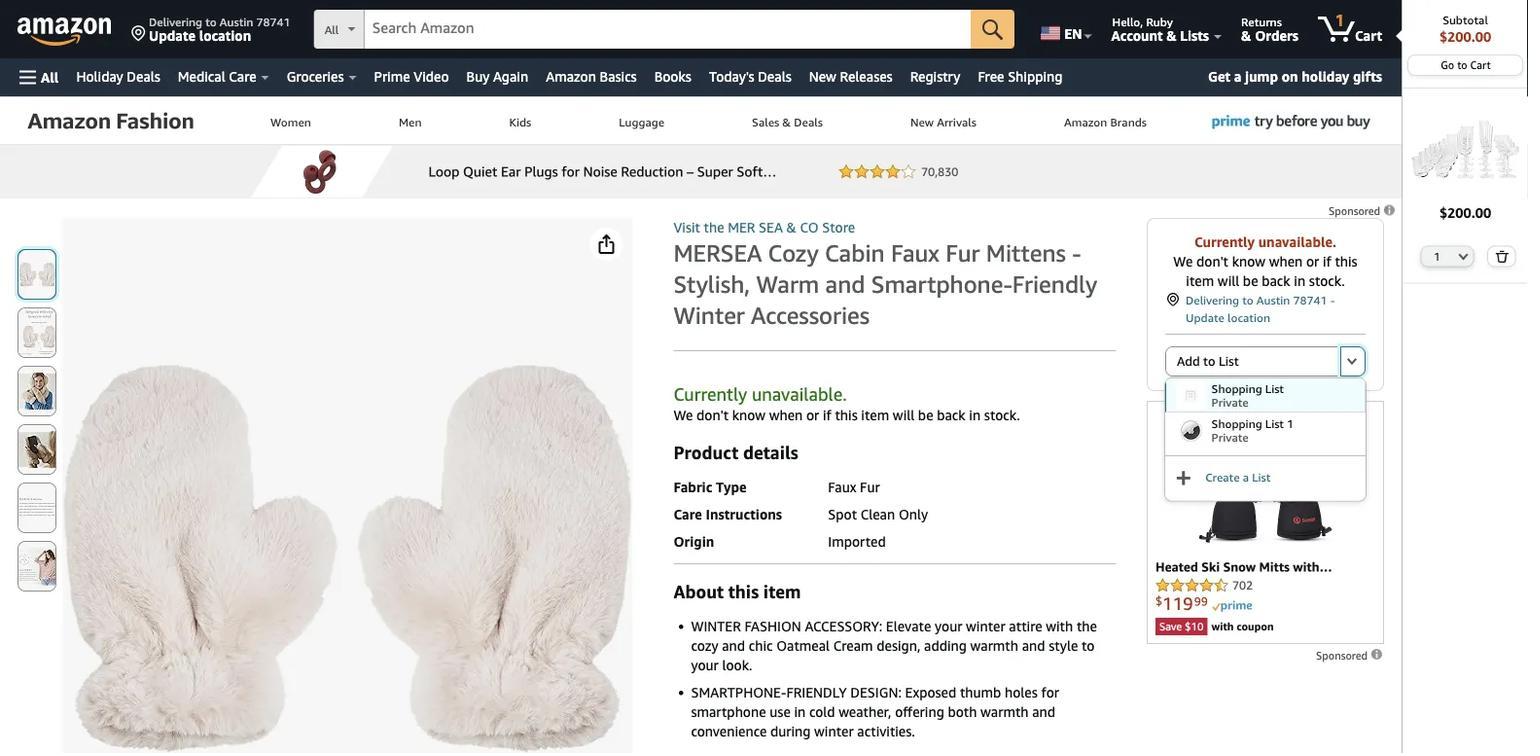 Task type: vqa. For each thing, say whether or not it's contained in the screenshot.
Hello, Test within NAVIGATION navigation
no



Task type: describe. For each thing, give the bounding box(es) containing it.
0 horizontal spatial if
[[823, 407, 832, 423]]

+
[[1175, 460, 1192, 494]]

shopping for shopping list 1
[[1212, 416, 1263, 430]]

1 vertical spatial currently
[[674, 383, 747, 404]]

amazon brands link
[[1021, 97, 1191, 144]]

winter
[[674, 301, 745, 329]]

2 vertical spatial this
[[729, 581, 759, 602]]

kids link
[[466, 97, 575, 144]]

amazon basics
[[546, 69, 637, 85]]

design,
[[877, 638, 921, 654]]

weather,
[[839, 704, 892, 720]]

convenience
[[691, 723, 767, 739]]

buy again link
[[458, 63, 537, 90]]

austin for update
[[1257, 293, 1291, 306]]

sponsored for leave feedback on sponsored ad element to the bottom
[[1317, 649, 1371, 662]]

get a jump on holiday gifts link
[[1201, 64, 1390, 90]]

mittens
[[986, 239, 1066, 267]]

books
[[654, 69, 692, 85]]

list inside option
[[1219, 354, 1239, 369]]

registry link
[[902, 63, 970, 90]]

activities.
[[858, 723, 915, 739]]

details
[[743, 442, 799, 463]]

0 vertical spatial back
[[1262, 273, 1291, 289]]

0 vertical spatial currently unavailable. we don't know when or if this item will be back in stock.
[[1174, 234, 1358, 289]]

private inside shopping list 1 private
[[1212, 430, 1249, 444]]

0 vertical spatial sponsored link
[[1329, 201, 1397, 221]]

mer
[[728, 219, 755, 235]]

sales & deals link
[[708, 97, 867, 144]]

en
[[1065, 25, 1082, 41]]

1 vertical spatial care
[[674, 506, 702, 523]]

returns & orders
[[1242, 15, 1299, 43]]

78741 for update
[[256, 15, 291, 28]]

winter inside winter fashion accessory: elevate your winter attire with the cozy and chic oatmeal cream design, adding warmth and style to your look.
[[966, 618, 1006, 634]]

- inside delivering to austin 78741 - update location
[[1331, 293, 1335, 306]]

co
[[800, 219, 819, 235]]

0 horizontal spatial faux
[[828, 479, 857, 495]]

medical care
[[178, 69, 257, 85]]

buy again
[[467, 69, 528, 85]]

1 vertical spatial we
[[674, 407, 693, 423]]

on
[[1282, 68, 1299, 84]]

fur inside visit the mer sea & co store mersea cozy cabin faux fur mittens - stylish, warm and smartphone-friendly winter accessories
[[946, 239, 980, 267]]

brands
[[1111, 115, 1147, 128]]

use
[[770, 704, 791, 720]]

arrivals
[[937, 115, 977, 128]]

0 vertical spatial know
[[1232, 253, 1266, 270]]

to for delivering to austin 78741 update location
[[205, 15, 217, 28]]

sponsored for top leave feedback on sponsored ad element
[[1329, 205, 1384, 217]]

care instructions
[[674, 506, 782, 523]]

faux inside visit the mer sea & co store mersea cozy cabin faux fur mittens - stylish, warm and smartphone-friendly winter accessories
[[891, 239, 940, 267]]

prime
[[374, 69, 410, 85]]

hello,
[[1113, 15, 1144, 28]]

today's
[[709, 69, 755, 85]]

0 horizontal spatial when
[[769, 407, 803, 423]]

visit
[[674, 219, 700, 235]]

amazon fashion image
[[27, 97, 214, 146]]

shopping for shopping list
[[1212, 381, 1263, 395]]

go to cart link
[[1409, 55, 1523, 75]]

list inside shopping list 1 private
[[1266, 416, 1284, 430]]

1 vertical spatial leave feedback on sponsored ad element
[[1317, 649, 1385, 662]]

0 vertical spatial we
[[1174, 253, 1193, 270]]

& for returns
[[1242, 27, 1252, 43]]

product
[[674, 442, 739, 463]]

cold
[[809, 704, 835, 720]]

go to cart
[[1441, 59, 1491, 72]]

medical care link
[[169, 63, 278, 90]]

design:
[[851, 685, 902, 701]]

create a list link
[[1206, 468, 1271, 484]]

cozy
[[691, 638, 719, 654]]

during
[[771, 723, 811, 739]]

prime video link
[[365, 63, 458, 90]]

holiday
[[76, 69, 123, 85]]

visit the mer sea & co store mersea cozy cabin faux fur mittens - stylish, warm and smartphone-friendly winter accessories
[[674, 219, 1098, 329]]

gifts
[[1353, 68, 1383, 84]]

visit the mer sea & co store link
[[674, 219, 855, 235]]

0 vertical spatial currently
[[1195, 234, 1255, 250]]

today's deals link
[[700, 63, 800, 90]]

location inside delivering to austin 78741 update location
[[199, 27, 251, 43]]

1 horizontal spatial 1
[[1336, 11, 1345, 30]]

& for sales
[[783, 115, 791, 128]]

offering
[[895, 704, 945, 720]]

exposed
[[905, 685, 957, 701]]

and inside smartphone-friendly design: exposed thumb holes for smartphone use in cold weather, offering both warmth and convenience during winter activities.
[[1033, 704, 1056, 720]]

list inside 'link'
[[1252, 470, 1271, 484]]

winter fashion accessory: elevate your winter attire with the cozy and chic oatmeal cream design, adding warmth and style to your look.
[[691, 618, 1097, 673]]

oatmeal
[[777, 638, 830, 654]]

1 horizontal spatial item
[[861, 407, 890, 423]]

medical
[[178, 69, 225, 85]]

Add to List submit
[[1167, 347, 1341, 376]]

adding
[[924, 638, 967, 654]]

0 vertical spatial item
[[1186, 273, 1214, 289]]

0 vertical spatial leave feedback on sponsored ad element
[[1329, 205, 1397, 217]]

0 vertical spatial cart
[[1355, 27, 1383, 43]]

new arrivals
[[911, 115, 977, 128]]

location inside delivering to austin 78741 - update location
[[1228, 310, 1271, 324]]

1 vertical spatial don't
[[697, 407, 729, 423]]

returns
[[1242, 15, 1282, 28]]

about
[[674, 581, 724, 602]]

private inside shopping list private
[[1212, 395, 1249, 409]]

women
[[271, 115, 311, 128]]

austin for location
[[220, 15, 253, 28]]

1 vertical spatial know
[[732, 407, 766, 423]]

and inside visit the mer sea & co store mersea cozy cabin faux fur mittens - stylish, warm and smartphone-friendly winter accessories
[[826, 270, 865, 298]]

women link
[[227, 97, 355, 144]]

1 horizontal spatial or
[[1307, 253, 1320, 270]]

luggage
[[619, 115, 665, 128]]

& inside visit the mer sea & co store mersea cozy cabin faux fur mittens - stylish, warm and smartphone-friendly winter accessories
[[787, 219, 797, 235]]

thumb
[[960, 685, 1002, 701]]

1 vertical spatial be
[[918, 407, 934, 423]]

registry
[[910, 69, 961, 85]]

winter inside smartphone-friendly design: exposed thumb holes for smartphone use in cold weather, offering both warmth and convenience during winter activities.
[[814, 723, 854, 739]]

for
[[1042, 685, 1060, 701]]

1 horizontal spatial don't
[[1197, 253, 1229, 270]]

chic
[[749, 638, 773, 654]]

subtotal
[[1443, 13, 1489, 26]]

to for go to cart
[[1458, 59, 1468, 72]]

go
[[1441, 59, 1455, 72]]

free shipping
[[978, 69, 1063, 85]]

navigation navigation
[[0, 0, 1529, 753]]

kids
[[509, 115, 531, 128]]

care inside navigation navigation
[[229, 69, 257, 85]]

releases
[[840, 69, 893, 85]]

0 horizontal spatial your
[[691, 657, 719, 673]]

new arrivals link
[[867, 97, 1021, 144]]

0 horizontal spatial fur
[[860, 479, 880, 495]]

1 vertical spatial in
[[969, 407, 981, 423]]

1 horizontal spatial be
[[1243, 273, 1259, 289]]

1 vertical spatial currently unavailable. we don't know when or if this item will be back in stock.
[[674, 383, 1020, 423]]

shopping list image
[[1176, 380, 1206, 410]]

- inside visit the mer sea & co store mersea cozy cabin faux fur mittens - stylish, warm and smartphone-friendly winter accessories
[[1072, 239, 1082, 267]]

fabric
[[674, 479, 713, 495]]

all inside search box
[[325, 23, 339, 36]]

1 $200.00 from the top
[[1440, 29, 1492, 45]]

0 vertical spatial in
[[1294, 273, 1306, 289]]

store
[[822, 219, 855, 235]]

spot clean only
[[828, 506, 928, 523]]

cozy
[[768, 239, 819, 267]]

0 horizontal spatial will
[[893, 407, 915, 423]]

0 vertical spatial this
[[1335, 253, 1358, 270]]

in inside smartphone-friendly design: exposed thumb holes for smartphone use in cold weather, offering both warmth and convenience during winter activities.
[[794, 704, 806, 720]]

deals for today's deals
[[758, 69, 792, 85]]

fashion
[[745, 618, 802, 634]]

today's deals
[[709, 69, 792, 85]]

1 horizontal spatial unavailable.
[[1259, 234, 1337, 250]]



Task type: locate. For each thing, give the bounding box(es) containing it.
accessory:
[[805, 618, 883, 634]]

delivering to austin 78741 update location
[[149, 15, 291, 43]]

1 inside shopping list 1 private
[[1287, 416, 1294, 430]]

1 horizontal spatial delivering
[[1186, 293, 1240, 306]]

currently unavailable. we don't know when or if this item will be back in stock. up "delivering to austin 78741 - update location" link
[[1174, 234, 1358, 289]]

1 vertical spatial or
[[807, 407, 820, 423]]

your down cozy
[[691, 657, 719, 673]]

delivering up medical
[[149, 15, 202, 28]]

All search field
[[314, 10, 1015, 51]]

fur up smartphone-
[[946, 239, 980, 267]]

1 horizontal spatial a
[[1243, 470, 1249, 484]]

a inside 'link'
[[1243, 470, 1249, 484]]

0 vertical spatial your
[[935, 618, 963, 634]]

0 horizontal spatial know
[[732, 407, 766, 423]]

with
[[1046, 618, 1073, 634]]

1 left delete image
[[1435, 250, 1441, 263]]

to inside winter fashion accessory: elevate your winter attire with the cozy and chic oatmeal cream design, adding warmth and style to your look.
[[1082, 638, 1095, 654]]

1 vertical spatial faux
[[828, 479, 857, 495]]

private up create a list 'link'
[[1212, 430, 1249, 444]]

0 vertical spatial stock.
[[1309, 273, 1345, 289]]

smartphone-
[[691, 685, 787, 701]]

winter
[[966, 618, 1006, 634], [814, 723, 854, 739]]

0 vertical spatial the
[[704, 219, 724, 235]]

list down shopping list private
[[1266, 416, 1284, 430]]

delete image
[[1496, 250, 1510, 263]]

location up medical care link
[[199, 27, 251, 43]]

to right style
[[1082, 638, 1095, 654]]

delivering up add to list on the right of page
[[1186, 293, 1240, 306]]

faux fur
[[828, 479, 880, 495]]

all down amazon image at the top left of the page
[[41, 69, 59, 85]]

to inside go to cart link
[[1458, 59, 1468, 72]]

men link
[[355, 97, 466, 144]]

sea
[[759, 219, 783, 235]]

know up delivering to austin 78741 - update location
[[1232, 253, 1266, 270]]

holes
[[1005, 685, 1038, 701]]

1 horizontal spatial when
[[1269, 253, 1303, 270]]

this up winter
[[729, 581, 759, 602]]

again
[[493, 69, 528, 85]]

1 horizontal spatial 78741
[[1294, 293, 1328, 306]]

0 vertical spatial a
[[1235, 68, 1242, 84]]

2 private from the top
[[1212, 430, 1249, 444]]

when up details
[[769, 407, 803, 423]]

& left co
[[787, 219, 797, 235]]

currently up delivering to austin 78741 - update location
[[1195, 234, 1255, 250]]

Add to List radio
[[1166, 346, 1341, 377]]

origin
[[674, 534, 715, 550]]

78741 inside delivering to austin 78741 update location
[[256, 15, 291, 28]]

we up delivering to austin 78741 - update location
[[1174, 253, 1193, 270]]

friendly
[[1013, 270, 1098, 298]]

dropdown image inside add to list option group
[[1348, 357, 1357, 365]]

delivering for location
[[149, 15, 202, 28]]

1 vertical spatial back
[[937, 407, 966, 423]]

1 horizontal spatial will
[[1218, 273, 1240, 289]]

0 horizontal spatial 1
[[1287, 416, 1294, 430]]

holiday
[[1302, 68, 1350, 84]]

don't up 'product'
[[697, 407, 729, 423]]

0 horizontal spatial we
[[674, 407, 693, 423]]

1 vertical spatial fur
[[860, 479, 880, 495]]

faux up the spot
[[828, 479, 857, 495]]

amazon for amazon brands
[[1064, 115, 1108, 128]]

0 vertical spatial delivering
[[149, 15, 202, 28]]

if up 'faux fur'
[[823, 407, 832, 423]]

leave feedback on sponsored ad element
[[1329, 205, 1397, 217], [1317, 649, 1385, 662]]

this up "delivering to austin 78741 - update location" link
[[1335, 253, 1358, 270]]

item up delivering to austin 78741 - update location
[[1186, 273, 1214, 289]]

0 vertical spatial 78741
[[256, 15, 291, 28]]

0 horizontal spatial this
[[729, 581, 759, 602]]

1 vertical spatial dropdown image
[[1348, 357, 1357, 365]]

a
[[1235, 68, 1242, 84], [1243, 470, 1249, 484]]

0 horizontal spatial currently unavailable. we don't know when or if this item will be back in stock.
[[674, 383, 1020, 423]]

amazon left "basics"
[[546, 69, 596, 85]]

men
[[399, 115, 422, 128]]

1 shopping from the top
[[1212, 381, 1263, 395]]

or
[[1307, 253, 1320, 270], [807, 407, 820, 423]]

a for create
[[1243, 470, 1249, 484]]

care down fabric
[[674, 506, 702, 523]]

to for delivering to austin 78741 - update location
[[1243, 293, 1254, 306]]

amazon left brands
[[1064, 115, 1108, 128]]

1 vertical spatial warmth
[[981, 704, 1029, 720]]

we up 'product'
[[674, 407, 693, 423]]

new for new releases
[[809, 69, 837, 85]]

leeway home - stock the bar - 20 piece set image
[[1412, 96, 1519, 203]]

to right add
[[1204, 354, 1216, 369]]

1 vertical spatial -
[[1331, 293, 1335, 306]]

austin inside delivering to austin 78741 - update location
[[1257, 293, 1291, 306]]

$200.00
[[1440, 29, 1492, 45], [1440, 204, 1492, 221]]

1 vertical spatial if
[[823, 407, 832, 423]]

clean
[[861, 506, 895, 523]]

78741 for -
[[1294, 293, 1328, 306]]

en link
[[1030, 5, 1101, 54]]

cart
[[1355, 27, 1383, 43], [1471, 59, 1491, 72]]

and down attire
[[1022, 638, 1045, 654]]

1 vertical spatial unavailable.
[[752, 383, 847, 404]]

1 horizontal spatial currently unavailable. we don't know when or if this item will be back in stock.
[[1174, 234, 1358, 289]]

shopping down shopping list private
[[1212, 416, 1263, 430]]

1 vertical spatial your
[[691, 657, 719, 673]]

add to list
[[1177, 354, 1239, 369]]

be
[[1243, 273, 1259, 289], [918, 407, 934, 423]]

1 horizontal spatial amazon
[[1064, 115, 1108, 128]]

0 vertical spatial shopping
[[1212, 381, 1263, 395]]

& right sales at the top of the page
[[783, 115, 791, 128]]

look.
[[722, 657, 753, 673]]

1 down add to list option group
[[1287, 416, 1294, 430]]

subtotal $200.00
[[1440, 13, 1492, 45]]

accessories
[[751, 301, 870, 329]]

austin up add to list option group
[[1257, 293, 1291, 306]]

0 vertical spatial austin
[[220, 15, 253, 28]]

0 vertical spatial -
[[1072, 239, 1082, 267]]

warmth
[[971, 638, 1019, 654], [981, 704, 1029, 720]]

1 vertical spatial sponsored
[[1317, 649, 1371, 662]]

1 vertical spatial 78741
[[1294, 293, 1328, 306]]

0 vertical spatial 1
[[1336, 11, 1345, 30]]

amazon basics link
[[537, 63, 646, 90]]

& inside returns & orders
[[1242, 27, 1252, 43]]

and up look.
[[722, 638, 745, 654]]

smartphone-friendly design: exposed thumb holes for smartphone use in cold weather, offering both warmth and convenience during winter activities.
[[691, 685, 1060, 739]]

1 horizontal spatial cart
[[1471, 59, 1491, 72]]

currently unavailable. we don't know when or if this item will be back in stock. up 'faux fur'
[[674, 383, 1020, 423]]

delivering inside delivering to austin 78741 update location
[[149, 15, 202, 28]]

fur up the "clean"
[[860, 479, 880, 495]]

this
[[1335, 253, 1358, 270], [835, 407, 858, 423], [729, 581, 759, 602]]

0 horizontal spatial austin
[[220, 15, 253, 28]]

0 vertical spatial $200.00
[[1440, 29, 1492, 45]]

currently up 'product'
[[674, 383, 747, 404]]

new releases link
[[800, 63, 902, 90]]

deals for holiday deals
[[127, 69, 160, 85]]

update up medical
[[149, 27, 196, 43]]

None radio
[[1341, 346, 1366, 377]]

0 vertical spatial if
[[1323, 253, 1332, 270]]

shopping list 1 private
[[1212, 416, 1294, 444]]

2 shopping from the top
[[1212, 416, 1263, 430]]

new for new arrivals
[[911, 115, 934, 128]]

this up 'faux fur'
[[835, 407, 858, 423]]

care right medical
[[229, 69, 257, 85]]

if
[[1323, 253, 1332, 270], [823, 407, 832, 423]]

free shipping link
[[970, 63, 1072, 90]]

elevate
[[886, 618, 932, 634]]

the up mersea on the left of the page
[[704, 219, 724, 235]]

winter down the cold on the bottom
[[814, 723, 854, 739]]

will
[[1218, 273, 1240, 289], [893, 407, 915, 423]]

1 vertical spatial austin
[[1257, 293, 1291, 306]]

1 vertical spatial stock.
[[985, 407, 1020, 423]]

78741 up add to list option group
[[1294, 293, 1328, 306]]

1 horizontal spatial stock.
[[1309, 273, 1345, 289]]

0 vertical spatial private
[[1212, 395, 1249, 409]]

item up 'faux fur'
[[861, 407, 890, 423]]

a right get
[[1235, 68, 1242, 84]]

to for add to list
[[1204, 354, 1216, 369]]

warmth inside smartphone-friendly design: exposed thumb holes for smartphone use in cold weather, offering both warmth and convenience during winter activities.
[[981, 704, 1029, 720]]

a for get
[[1235, 68, 1242, 84]]

all up the groceries link
[[325, 23, 339, 36]]

product details
[[674, 442, 799, 463]]

all inside button
[[41, 69, 59, 85]]

hello, ruby
[[1113, 15, 1173, 28]]

sales & deals
[[752, 115, 823, 128]]

1 vertical spatial cart
[[1471, 59, 1491, 72]]

1 private from the top
[[1212, 395, 1249, 409]]

new left releases
[[809, 69, 837, 85]]

0 horizontal spatial care
[[229, 69, 257, 85]]

unavailable.
[[1259, 234, 1337, 250], [752, 383, 847, 404]]

shopping inside shopping list 1 private
[[1212, 416, 1263, 430]]

78741 inside delivering to austin 78741 - update location
[[1294, 293, 1328, 306]]

0 horizontal spatial cart
[[1355, 27, 1383, 43]]

delivering to austin 78741 - update location
[[1186, 293, 1335, 324]]

- up friendly
[[1072, 239, 1082, 267]]

0 horizontal spatial -
[[1072, 239, 1082, 267]]

0 vertical spatial care
[[229, 69, 257, 85]]

& for account
[[1167, 27, 1177, 43]]

2 horizontal spatial deals
[[794, 115, 823, 128]]

None submit
[[971, 10, 1015, 49], [1489, 247, 1515, 266], [18, 250, 55, 299], [18, 308, 55, 357], [1342, 347, 1365, 376], [18, 367, 55, 415], [18, 425, 55, 474], [18, 484, 55, 532], [18, 542, 55, 591], [971, 10, 1015, 49], [1489, 247, 1515, 266], [18, 250, 55, 299], [18, 308, 55, 357], [1342, 347, 1365, 376], [18, 367, 55, 415], [18, 425, 55, 474], [18, 484, 55, 532], [18, 542, 55, 591]]

1
[[1336, 11, 1345, 30], [1435, 250, 1441, 263], [1287, 416, 1294, 430]]

a inside navigation
[[1235, 68, 1242, 84]]

1 horizontal spatial your
[[935, 618, 963, 634]]

imported
[[828, 534, 886, 550]]

&
[[1167, 27, 1177, 43], [1242, 27, 1252, 43], [783, 115, 791, 128], [787, 219, 797, 235]]

deals right sales at the top of the page
[[794, 115, 823, 128]]

0 horizontal spatial unavailable.
[[752, 383, 847, 404]]

free
[[978, 69, 1005, 85]]

2 vertical spatial in
[[794, 704, 806, 720]]

0 vertical spatial will
[[1218, 273, 1240, 289]]

account & lists
[[1112, 27, 1209, 43]]

your up adding
[[935, 618, 963, 634]]

0 vertical spatial unavailable.
[[1259, 234, 1337, 250]]

and down the cabin
[[826, 270, 865, 298]]

both
[[948, 704, 977, 720]]

warmth down attire
[[971, 638, 1019, 654]]

account
[[1112, 27, 1163, 43]]

& left lists
[[1167, 27, 1177, 43]]

winter left attire
[[966, 618, 1006, 634]]

don't
[[1197, 253, 1229, 270], [697, 407, 729, 423]]

1 horizontal spatial care
[[674, 506, 702, 523]]

the
[[704, 219, 724, 235], [1077, 618, 1097, 634]]

1 vertical spatial sponsored link
[[1317, 648, 1385, 662]]

to right go
[[1458, 59, 1468, 72]]

delivering for update
[[1186, 293, 1240, 306]]

the right with
[[1077, 618, 1097, 634]]

1 vertical spatial update
[[1186, 310, 1225, 324]]

dropdown image inside navigation navigation
[[1459, 253, 1469, 260]]

and
[[826, 270, 865, 298], [722, 638, 745, 654], [1022, 638, 1045, 654], [1033, 704, 1056, 720]]

update inside delivering to austin 78741 update location
[[149, 27, 196, 43]]

get a jump on holiday gifts
[[1209, 68, 1383, 84]]

0 horizontal spatial delivering
[[149, 15, 202, 28]]

Search Amazon text field
[[365, 11, 971, 48]]

lists
[[1181, 27, 1209, 43]]

the inside visit the mer sea & co store mersea cozy cabin faux fur mittens - stylish, warm and smartphone-friendly winter accessories
[[704, 219, 724, 235]]

books link
[[646, 63, 700, 90]]

deals right today's
[[758, 69, 792, 85]]

0 vertical spatial winter
[[966, 618, 1006, 634]]

know up product details
[[732, 407, 766, 423]]

0 vertical spatial be
[[1243, 273, 1259, 289]]

0 vertical spatial fur
[[946, 239, 980, 267]]

1 horizontal spatial this
[[835, 407, 858, 423]]

warmth inside winter fashion accessory: elevate your winter attire with the cozy and chic oatmeal cream design, adding warmth and style to your look.
[[971, 638, 1019, 654]]

unavailable. up details
[[752, 383, 847, 404]]

dropdown image
[[1459, 253, 1469, 260], [1348, 357, 1357, 365]]

mersea
[[674, 239, 762, 267]]

get
[[1209, 68, 1231, 84]]

location up add to list option
[[1228, 310, 1271, 324]]

if up "delivering to austin 78741 - update location" link
[[1323, 253, 1332, 270]]

stylish,
[[674, 270, 750, 298]]

0 horizontal spatial location
[[199, 27, 251, 43]]

new left arrivals
[[911, 115, 934, 128]]

78741 up groceries
[[256, 15, 291, 28]]

austin inside delivering to austin 78741 update location
[[220, 15, 253, 28]]

list inside shopping list private
[[1266, 381, 1284, 395]]

faux
[[891, 239, 940, 267], [828, 479, 857, 495]]

0 vertical spatial faux
[[891, 239, 940, 267]]

mersea cozy cabin faux fur mittens - stylish, warm and smartphone-friendly winter accessories image
[[62, 364, 633, 753]]

update up add to list on the right of page
[[1186, 310, 1225, 324]]

list right create
[[1252, 470, 1271, 484]]

austin
[[220, 15, 253, 28], [1257, 293, 1291, 306]]

shopping list 1 image
[[1176, 415, 1206, 445]]

to up add to list option
[[1243, 293, 1254, 306]]

2 $200.00 from the top
[[1440, 204, 1492, 221]]

cart up gifts at the top right of the page
[[1355, 27, 1383, 43]]

1 horizontal spatial austin
[[1257, 293, 1291, 306]]

when
[[1269, 253, 1303, 270], [769, 407, 803, 423]]

& inside sales & deals link
[[783, 115, 791, 128]]

2 vertical spatial 1
[[1287, 416, 1294, 430]]

1 vertical spatial 1
[[1435, 250, 1441, 263]]

sales
[[752, 115, 780, 128]]

shopping down add to list option
[[1212, 381, 1263, 395]]

to up medical care
[[205, 15, 217, 28]]

amazon for amazon basics
[[546, 69, 596, 85]]

to inside delivering to austin 78741 - update location
[[1243, 293, 1254, 306]]

deals right holiday
[[127, 69, 160, 85]]

create
[[1206, 470, 1240, 484]]

amazon brands
[[1064, 115, 1147, 128]]

shopping inside shopping list private
[[1212, 381, 1263, 395]]

amazon image
[[18, 18, 112, 47]]

1 horizontal spatial currently
[[1195, 234, 1255, 250]]

cart right go
[[1471, 59, 1491, 72]]

to inside delivering to austin 78741 update location
[[205, 15, 217, 28]]

1 vertical spatial item
[[861, 407, 890, 423]]

winter
[[691, 618, 741, 634]]

list
[[1219, 354, 1239, 369], [1266, 381, 1284, 395], [1266, 416, 1284, 430], [1252, 470, 1271, 484]]

delivering inside delivering to austin 78741 - update location
[[1186, 293, 1240, 306]]

2 vertical spatial item
[[764, 581, 801, 602]]

instructions
[[706, 506, 782, 523]]

- up add to list option group
[[1331, 293, 1335, 306]]

$200.00 down subtotal
[[1440, 29, 1492, 45]]

unavailable. up "delivering to austin 78741 - update location" link
[[1259, 234, 1337, 250]]

the inside winter fashion accessory: elevate your winter attire with the cozy and chic oatmeal cream design, adding warmth and style to your look.
[[1077, 618, 1097, 634]]

2 horizontal spatial 1
[[1435, 250, 1441, 263]]

ruby
[[1147, 15, 1173, 28]]

list up shopping list private
[[1219, 354, 1239, 369]]

0 horizontal spatial back
[[937, 407, 966, 423]]

add to list option group
[[1166, 346, 1366, 377]]

$200.00 down leeway home - stock the bar - 20 piece set image
[[1440, 204, 1492, 221]]

update
[[149, 27, 196, 43], [1186, 310, 1225, 324]]

0 vertical spatial location
[[199, 27, 251, 43]]

faux up smartphone-
[[891, 239, 940, 267]]

0 horizontal spatial stock.
[[985, 407, 1020, 423]]

1 horizontal spatial we
[[1174, 253, 1193, 270]]

austin up medical care link
[[220, 15, 253, 28]]

all
[[325, 23, 339, 36], [41, 69, 59, 85]]

1 vertical spatial shopping
[[1212, 416, 1263, 430]]

prime try before you buy image
[[1204, 97, 1381, 145]]

1 vertical spatial new
[[911, 115, 934, 128]]

groceries link
[[278, 63, 365, 90]]

to inside add to list option
[[1204, 354, 1216, 369]]

when up "delivering to austin 78741 - update location" link
[[1269, 253, 1303, 270]]

update inside delivering to austin 78741 - update location
[[1186, 310, 1225, 324]]

smartphone-
[[872, 270, 1013, 298]]

& left orders
[[1242, 27, 1252, 43]]

don't up delivering to austin 78741 - update location
[[1197, 253, 1229, 270]]

1 up holiday
[[1336, 11, 1345, 30]]

1 vertical spatial this
[[835, 407, 858, 423]]

spot
[[828, 506, 857, 523]]

list down add to list option group
[[1266, 381, 1284, 395]]

0 horizontal spatial all
[[41, 69, 59, 85]]

-
[[1072, 239, 1082, 267], [1331, 293, 1335, 306]]

0 horizontal spatial dropdown image
[[1348, 357, 1357, 365]]

warmth down holes
[[981, 704, 1029, 720]]

private up shopping list 1 private
[[1212, 395, 1249, 409]]

item up fashion
[[764, 581, 801, 602]]

we
[[1174, 253, 1193, 270], [674, 407, 693, 423]]

a right create
[[1243, 470, 1249, 484]]

to
[[205, 15, 217, 28], [1458, 59, 1468, 72], [1243, 293, 1254, 306], [1204, 354, 1216, 369], [1082, 638, 1095, 654]]

holiday deals link
[[68, 63, 169, 90]]

new releases
[[809, 69, 893, 85]]

stock.
[[1309, 273, 1345, 289], [985, 407, 1020, 423]]

and down for
[[1033, 704, 1056, 720]]

0 horizontal spatial item
[[764, 581, 801, 602]]

1 vertical spatial the
[[1077, 618, 1097, 634]]



